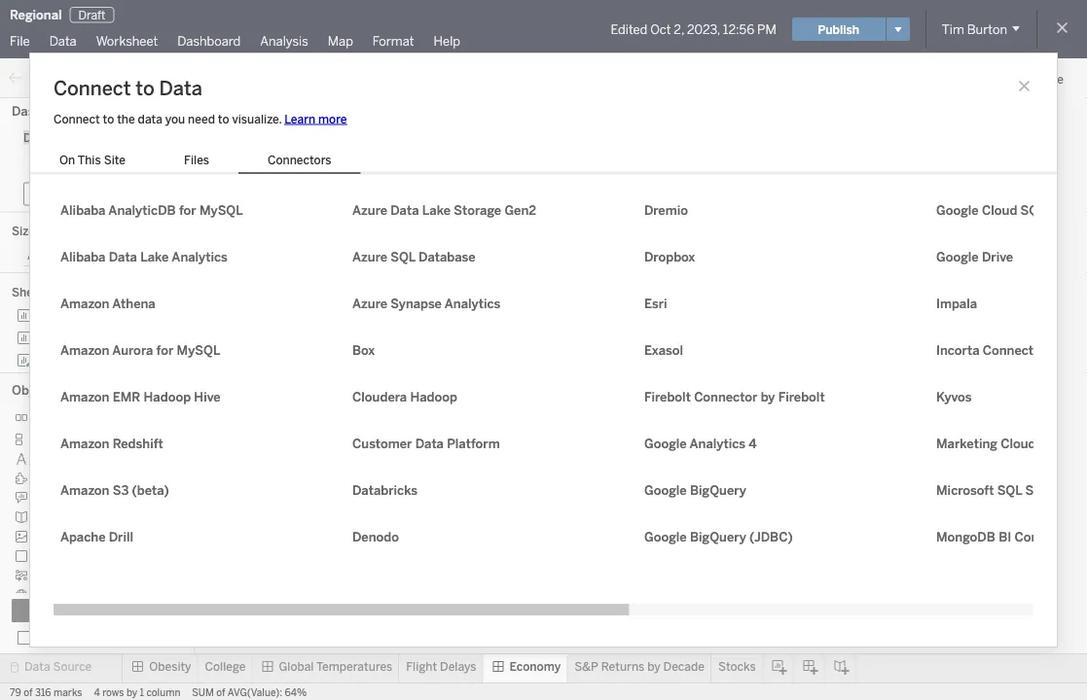 Task type: vqa. For each thing, say whether or not it's contained in the screenshot.
bottommost 'Marks. Press Enter to open the View Data window.. Use arrow keys to navigate data visualization elements.' image
yes



Task type: describe. For each thing, give the bounding box(es) containing it.
cloudera hadoop
[[352, 389, 458, 405]]

12:56
[[723, 21, 755, 37]]

of for 316
[[23, 687, 33, 699]]

amazon aurora for mysql
[[60, 343, 220, 358]]

annualized
[[212, 337, 294, 358]]

3 option from the top
[[12, 507, 160, 527]]

flight delays inside list box
[[35, 332, 105, 346]]

regional
[[10, 7, 62, 22]]

learn more link
[[285, 112, 347, 126]]

hadoop inside cloudera hadoop button
[[410, 389, 458, 405]]

indicators
[[371, 106, 483, 139]]

data left platform
[[415, 436, 444, 452]]

aurora
[[112, 343, 153, 358]]

1 horizontal spatial delays
[[440, 661, 477, 675]]

Real interest rate, Metric. Press Space to toggle selection. Press Escape to go back to the left margin. Use arrow keys to navigate headers text field
[[208, 391, 376, 403]]

s&p economic indicators application
[[195, 97, 1086, 652]]

amazon for amazon athena
[[60, 296, 109, 312]]

to for the
[[103, 112, 114, 126]]

show me button
[[983, 63, 1082, 93]]

1 vertical spatial 4
[[94, 687, 100, 699]]

marks. press enter to open the view data window.. use arrow keys to navigate data visualization elements. image for the 1 year, metric. press space to toggle selection. press escape to go back to the left margin. use arrow keys to navigate headers text box
[[376, 485, 907, 527]]

rate
[[279, 151, 310, 172]]

tablet
[[29, 145, 63, 159]]

image
[[34, 530, 68, 544]]

of for avg(value):
[[216, 687, 226, 699]]

amazon for amazon s3 (beta)
[[60, 483, 109, 498]]

customer
[[352, 436, 412, 452]]

drill
[[109, 530, 133, 545]]

marketing
[[937, 436, 998, 452]]

(jdbc)
[[750, 530, 793, 545]]

need
[[188, 112, 215, 126]]

google for google cloud sql
[[937, 203, 979, 218]]

impala button
[[930, 292, 1087, 315]]

google for google bigquery
[[645, 483, 687, 498]]

1 Year, Metric. Press Space to toggle selection. Press Escape to go back to the left margin. Use arrow keys to navigate headers text field
[[208, 485, 376, 498]]

temperatures
[[316, 661, 393, 675]]

tim burton
[[942, 21, 1008, 37]]

edited
[[611, 21, 648, 37]]

s&p inside s&p economic indicators application
[[212, 106, 256, 139]]

ask data
[[34, 491, 83, 505]]

lake for analytics
[[140, 249, 169, 265]]

kyvos button
[[930, 386, 1087, 409]]

denodo
[[352, 530, 399, 545]]

synapse
[[391, 296, 442, 312]]

learn
[[285, 112, 316, 126]]

publish
[[818, 22, 860, 36]]

amazon aurora for mysql button
[[54, 339, 248, 362]]

azure data lake storage gen2 button
[[346, 199, 540, 222]]

hadoop inside amazon emr hadoop hive button
[[144, 389, 191, 405]]

athena
[[112, 296, 155, 312]]

4 option from the top
[[12, 546, 160, 566]]

esri
[[645, 296, 667, 312]]

apache drill button
[[54, 526, 248, 549]]

column
[[146, 687, 180, 699]]

ask data option
[[12, 488, 160, 507]]

azure data lake storage gen2
[[352, 203, 537, 218]]

cloud for google
[[982, 203, 1018, 218]]

oct
[[651, 21, 671, 37]]

togglestate option group
[[12, 600, 182, 623]]

2 vertical spatial connector
[[1015, 530, 1079, 545]]

exasol button
[[638, 339, 832, 362]]

format
[[373, 33, 414, 49]]

2 firebolt from the left
[[779, 389, 825, 405]]

customer data platform button
[[346, 432, 540, 456]]

azure synapse analytics
[[352, 296, 501, 312]]

Real S&P Comp yield, Metric. Press Space to toggle selection. Press Escape to go back to the left margin. Use arrow keys to navigate headers text field
[[208, 379, 376, 391]]

0 vertical spatial sql
[[1021, 203, 1046, 218]]

1 horizontal spatial dashboard
[[177, 33, 241, 49]]

connector for incorta
[[983, 343, 1047, 358]]

6 option from the top
[[12, 585, 160, 605]]

inco
[[1067, 343, 1087, 358]]

databricks button
[[346, 479, 540, 502]]

data up collapse image
[[159, 77, 202, 100]]

2 option from the top
[[12, 449, 160, 468]]

vertical container option
[[12, 429, 160, 449]]

0 vertical spatial analytics
[[172, 249, 228, 265]]

more
[[318, 112, 347, 126]]

by left stocks
[[648, 661, 661, 675]]

firebolt connector by firebolt
[[645, 389, 825, 405]]

microsoft sql server
[[937, 483, 1065, 498]]

objects list box
[[12, 404, 182, 605]]

vs.
[[359, 337, 380, 358]]

file
[[10, 33, 30, 49]]

google for google drive
[[937, 249, 979, 265]]

platform
[[447, 436, 500, 452]]

size
[[12, 224, 35, 239]]

by inside list box
[[108, 354, 121, 368]]

79 of 316 marks
[[10, 687, 82, 699]]

2,
[[674, 21, 685, 37]]

files
[[184, 153, 209, 167]]

mysql for alibaba analyticdb for mysql
[[200, 203, 243, 218]]

microsoft sql server button
[[930, 479, 1087, 502]]

layout
[[116, 104, 156, 119]]

azure for azure synapse analytics
[[352, 296, 388, 312]]

database
[[419, 249, 476, 265]]

google drive button
[[930, 245, 1087, 269]]

mysql for amazon aurora for mysql
[[177, 343, 220, 358]]

alibaba for alibaba analyticdb for mysql
[[60, 203, 106, 218]]

connect to the data you need to visualize. learn more
[[54, 112, 347, 126]]

storage
[[454, 203, 502, 218]]

google for google analytics 4
[[645, 436, 687, 452]]

analyticdb
[[108, 203, 176, 218]]

2 horizontal spatial returns
[[601, 661, 645, 675]]

dropbox
[[645, 249, 695, 265]]

inflation rate by year and decade
[[212, 151, 455, 172]]

4 rows by 1 column
[[94, 687, 180, 699]]

site
[[104, 153, 126, 167]]

1 option from the top
[[12, 410, 160, 429]]

data source
[[24, 661, 92, 675]]

azure synapse analytics button
[[346, 292, 540, 315]]

apache drill
[[60, 530, 133, 545]]

alibaba analyticdb for mysql
[[60, 203, 243, 218]]

to for data
[[136, 77, 155, 100]]

google analytics 4
[[645, 436, 757, 452]]

returns inside s&p economic indicators application
[[297, 337, 356, 358]]

box button
[[346, 339, 540, 362]]

azure sql database
[[352, 249, 476, 265]]

0 horizontal spatial delays
[[69, 332, 105, 346]]

ask
[[34, 491, 55, 505]]

college inside list box
[[35, 309, 76, 323]]

google bigquery (jdbc)
[[645, 530, 793, 545]]

esri button
[[638, 292, 832, 315]]

connect for connect to data
[[54, 77, 131, 100]]

0 vertical spatial marks. press enter to open the view data window.. use arrow keys to navigate data visualization elements. image
[[259, 202, 907, 326]]

returns inside list box
[[62, 354, 105, 368]]

undo image
[[6, 69, 25, 88]]

amazon for amazon redshift
[[60, 436, 109, 452]]

amazon for amazon emr hadoop hive
[[60, 389, 109, 405]]

2 horizontal spatial decade
[[664, 661, 705, 675]]

1 horizontal spatial replay animation image
[[95, 71, 107, 83]]

amazon redshift
[[60, 436, 163, 452]]

for for aurora
[[156, 343, 174, 358]]

1 vertical spatial college
[[205, 661, 246, 675]]

automatic
[[27, 250, 80, 263]]

1 firebolt from the left
[[645, 389, 691, 405]]

data inside option
[[57, 491, 83, 505]]

show me
[[1014, 72, 1064, 86]]

connect for connect to the data you need to visualize. learn more
[[54, 112, 100, 126]]

connector for firebolt
[[694, 389, 758, 405]]

(beta)
[[132, 483, 169, 498]]

floating
[[117, 604, 162, 618]]

obesity
[[149, 661, 191, 675]]

list box containing on this site
[[30, 149, 361, 175]]

google drive
[[937, 249, 1014, 265]]

decade inside s&p economic indicators application
[[401, 151, 455, 172]]

for for analyticdb
[[179, 203, 196, 218]]

intellige
[[1040, 436, 1087, 452]]

apache
[[60, 530, 106, 545]]

mongodb
[[937, 530, 996, 545]]

sql for microsoft sql server
[[998, 483, 1022, 498]]



Task type: locate. For each thing, give the bounding box(es) containing it.
bigquery for google bigquery
[[690, 483, 747, 498]]

2 of from the left
[[216, 687, 226, 699]]

by left inco
[[1050, 343, 1064, 358]]

mysql up hive
[[177, 343, 220, 358]]

data down regional at top left
[[49, 33, 77, 49]]

flight delays right temperatures
[[406, 661, 477, 675]]

1 horizontal spatial 4
[[749, 436, 757, 452]]

alibaba data lake analytics
[[60, 249, 228, 265]]

dremio button
[[638, 199, 832, 222]]

1 vertical spatial list box
[[12, 305, 182, 372]]

of right sum
[[216, 687, 226, 699]]

1 bigquery from the top
[[690, 483, 747, 498]]

4 up 'google bigquery' "button"
[[749, 436, 757, 452]]

google inside "button"
[[645, 483, 687, 498]]

0 horizontal spatial s&p
[[35, 354, 59, 368]]

extension option
[[12, 468, 160, 488]]

2 azure from the top
[[352, 249, 388, 265]]

1 vertical spatial s&p returns by decade
[[575, 661, 705, 675]]

google bigquery button
[[638, 479, 832, 502]]

mysql inside amazon aurora for mysql button
[[177, 343, 220, 358]]

google up google bigquery
[[645, 436, 687, 452]]

1 alibaba from the top
[[60, 203, 106, 218]]

connect
[[54, 77, 131, 100], [54, 112, 100, 126]]

1 horizontal spatial hadoop
[[410, 389, 458, 405]]

connector right bi
[[1015, 530, 1079, 545]]

google bigquery (jdbc) button
[[638, 526, 832, 549]]

flight delays down amazon athena
[[35, 332, 105, 346]]

0 vertical spatial s&p returns by decade
[[35, 354, 165, 368]]

analytics down firebolt connector by firebolt
[[690, 436, 746, 452]]

0 vertical spatial connector
[[983, 343, 1047, 358]]

decade inside list box
[[124, 354, 165, 368]]

1 horizontal spatial flight delays
[[406, 661, 477, 675]]

inflation
[[212, 151, 276, 172]]

data
[[138, 112, 163, 126]]

default tablet phone
[[23, 130, 64, 173]]

list box containing college
[[12, 305, 182, 372]]

2 vertical spatial s&p
[[575, 661, 599, 675]]

amazon for amazon aurora for mysql
[[60, 343, 109, 358]]

firebolt down exasol button
[[779, 389, 825, 405]]

0 horizontal spatial decade
[[124, 354, 165, 368]]

1 vertical spatial marks. press enter to open the view data window.. use arrow keys to navigate data visualization elements. image
[[376, 367, 907, 416]]

1 horizontal spatial of
[[216, 687, 226, 699]]

0 vertical spatial bigquery
[[690, 483, 747, 498]]

316
[[35, 687, 51, 699]]

on this site
[[59, 153, 126, 167]]

0 vertical spatial connect
[[54, 77, 131, 100]]

4 left the rows
[[94, 687, 100, 699]]

1 horizontal spatial analytics
[[445, 296, 501, 312]]

by inside s&p economic indicators application
[[313, 151, 331, 172]]

edited oct 2, 2023, 12:56 pm
[[611, 21, 777, 37]]

0 vertical spatial for
[[179, 203, 196, 218]]

1 vertical spatial alibaba
[[60, 249, 106, 265]]

to right need
[[218, 112, 229, 126]]

data down extension
[[57, 491, 83, 505]]

redo image
[[37, 69, 56, 88]]

bigquery down 'google bigquery' "button"
[[690, 530, 747, 545]]

dashboard
[[177, 33, 241, 49], [12, 104, 77, 119]]

analysis
[[260, 33, 308, 49]]

1 horizontal spatial college
[[205, 661, 246, 675]]

marks. press enter to open the view data window.. use arrow keys to navigate data visualization elements. image for real s&p comp yield, metric. press space to toggle selection. press escape to go back to the left margin. use arrow keys to navigate headers text field
[[376, 367, 907, 416]]

google left drive
[[937, 249, 979, 265]]

0 vertical spatial cloud
[[982, 203, 1018, 218]]

0 horizontal spatial for
[[156, 343, 174, 358]]

s3
[[113, 483, 129, 498]]

s&p
[[212, 106, 256, 139], [35, 354, 59, 368], [575, 661, 599, 675]]

for right analyticdb
[[179, 203, 196, 218]]

for inside button
[[156, 343, 174, 358]]

google inside button
[[645, 436, 687, 452]]

flight right temperatures
[[406, 661, 437, 675]]

rows
[[102, 687, 124, 699]]

1 vertical spatial lake
[[140, 249, 169, 265]]

alibaba inside alibaba analyticdb for mysql button
[[60, 203, 106, 218]]

s&p returns by decade inside list box
[[35, 354, 165, 368]]

for right "aurora" in the left of the page
[[156, 343, 174, 358]]

impala
[[937, 296, 978, 312]]

1 vertical spatial analytics
[[445, 296, 501, 312]]

flight down sheets
[[35, 332, 66, 346]]

college
[[35, 309, 76, 323], [205, 661, 246, 675]]

2 vertical spatial azure
[[352, 296, 388, 312]]

connector up google analytics 4 button
[[694, 389, 758, 405]]

alibaba down this
[[60, 203, 106, 218]]

connector down impala button
[[983, 343, 1047, 358]]

bi
[[999, 530, 1012, 545]]

1 vertical spatial dashboard
[[12, 104, 77, 119]]

2 horizontal spatial s&p
[[575, 661, 599, 675]]

analytics inside button
[[445, 296, 501, 312]]

amazon inside button
[[60, 343, 109, 358]]

firebolt connector by firebolt button
[[638, 386, 832, 409]]

year
[[335, 151, 367, 172]]

replay animation image right redo image
[[68, 68, 88, 88]]

bigquery
[[690, 483, 747, 498], [690, 530, 747, 545]]

lake for storage
[[422, 203, 451, 218]]

1 vertical spatial flight delays
[[406, 661, 477, 675]]

new data source image
[[133, 69, 153, 88]]

0 horizontal spatial hadoop
[[144, 389, 191, 405]]

list box
[[30, 149, 361, 175], [12, 305, 182, 372]]

new worksheet image
[[208, 69, 236, 88]]

azure
[[352, 203, 388, 218], [352, 249, 388, 265], [352, 296, 388, 312]]

college up sum
[[205, 661, 246, 675]]

to
[[136, 77, 155, 100], [103, 112, 114, 126], [218, 112, 229, 126]]

sql up google drive button
[[1021, 203, 1046, 218]]

0 vertical spatial list box
[[30, 149, 361, 175]]

college down sheets
[[35, 309, 76, 323]]

1 horizontal spatial lake
[[422, 203, 451, 218]]

0 horizontal spatial to
[[103, 112, 114, 126]]

lake left "storage"
[[422, 203, 451, 218]]

returns left vs.
[[297, 337, 356, 358]]

dremio
[[645, 203, 688, 218]]

drive
[[982, 249, 1014, 265]]

for inside button
[[179, 203, 196, 218]]

2 horizontal spatial analytics
[[690, 436, 746, 452]]

0 horizontal spatial 4
[[94, 687, 100, 699]]

incorta
[[937, 343, 980, 358]]

hadoop up customer data platform
[[410, 389, 458, 405]]

returns
[[297, 337, 356, 358], [62, 354, 105, 368], [601, 661, 645, 675]]

lake inside button
[[422, 203, 451, 218]]

2 horizontal spatial to
[[218, 112, 229, 126]]

by inside button
[[1050, 343, 1064, 358]]

extension
[[34, 472, 88, 486]]

by up google analytics 4 button
[[761, 389, 775, 405]]

publish button
[[792, 18, 886, 41]]

mongodb bi connector
[[937, 530, 1079, 545]]

0 vertical spatial lake
[[422, 203, 451, 218]]

1 vertical spatial azure
[[352, 249, 388, 265]]

cloud for marketing
[[1001, 436, 1036, 452]]

decade down indicators
[[401, 151, 455, 172]]

worksheet
[[96, 33, 158, 49]]

by up 'emr'
[[108, 354, 121, 368]]

azure inside button
[[352, 296, 388, 312]]

of right 79
[[23, 687, 33, 699]]

1 vertical spatial flight
[[406, 661, 437, 675]]

s&p inside list box
[[35, 354, 59, 368]]

sort decade ascending by avg. value image
[[365, 69, 385, 88]]

sql left database
[[391, 249, 416, 265]]

hadoop
[[144, 389, 191, 405], [410, 389, 458, 405]]

1 vertical spatial connect
[[54, 112, 100, 126]]

0 vertical spatial delays
[[69, 332, 105, 346]]

pm
[[758, 21, 777, 37]]

dashboard up default
[[12, 104, 77, 119]]

sum of avg(value): 64%
[[192, 687, 307, 699]]

0 vertical spatial 4
[[749, 436, 757, 452]]

bigquery inside 'google bigquery' "button"
[[690, 483, 747, 498]]

2 vertical spatial analytics
[[690, 436, 746, 452]]

clear sheet image
[[278, 69, 310, 88]]

data inside button
[[109, 249, 137, 265]]

mysql inside alibaba analyticdb for mysql button
[[200, 203, 243, 218]]

0 horizontal spatial returns
[[62, 354, 105, 368]]

amazon s3 (beta) button
[[54, 479, 248, 502]]

0 vertical spatial decade
[[401, 151, 455, 172]]

1 horizontal spatial firebolt
[[779, 389, 825, 405]]

objects
[[12, 383, 58, 398]]

2023,
[[687, 21, 720, 37]]

2 vertical spatial marks. press enter to open the view data window.. use arrow keys to navigate data visualization elements. image
[[376, 485, 907, 527]]

1 hadoop from the left
[[144, 389, 191, 405]]

0 horizontal spatial firebolt
[[645, 389, 691, 405]]

0 vertical spatial dashboard
[[177, 33, 241, 49]]

delays down amazon athena
[[69, 332, 105, 346]]

connect up default
[[54, 112, 100, 126]]

1 horizontal spatial decade
[[401, 151, 455, 172]]

data up athena
[[109, 249, 137, 265]]

data up azure sql database
[[391, 203, 419, 218]]

alibaba for alibaba data lake analytics
[[60, 249, 106, 265]]

marketing cloud intellige button
[[930, 432, 1087, 456]]

alibaba
[[60, 203, 106, 218], [60, 249, 106, 265]]

s&p up inflation
[[212, 106, 256, 139]]

annualized returns vs. market conditions
[[212, 337, 519, 358]]

decade left stocks
[[664, 661, 705, 675]]

64%
[[285, 687, 307, 699]]

1 vertical spatial for
[[156, 343, 174, 358]]

of
[[23, 687, 33, 699], [216, 687, 226, 699]]

analytics up conditions
[[445, 296, 501, 312]]

5 option from the top
[[12, 566, 160, 585]]

2 connect from the top
[[54, 112, 100, 126]]

5 amazon from the top
[[60, 483, 109, 498]]

cloudera
[[352, 389, 407, 405]]

79
[[10, 687, 21, 699]]

help
[[434, 33, 461, 49]]

1 vertical spatial connector
[[694, 389, 758, 405]]

dashboard up new worksheet image
[[177, 33, 241, 49]]

0 horizontal spatial analytics
[[172, 249, 228, 265]]

sql for azure sql database
[[391, 249, 416, 265]]

cloud left the intellige
[[1001, 436, 1036, 452]]

collapse image
[[178, 106, 190, 118]]

3 amazon from the top
[[60, 389, 109, 405]]

flight inside list box
[[35, 332, 66, 346]]

2 alibaba from the top
[[60, 249, 106, 265]]

burton
[[967, 21, 1008, 37]]

2 hadoop from the left
[[410, 389, 458, 405]]

to up layout
[[136, 77, 155, 100]]

1 vertical spatial cloud
[[1001, 436, 1036, 452]]

azure up vs.
[[352, 296, 388, 312]]

google down google bigquery
[[645, 530, 687, 545]]

0 horizontal spatial flight delays
[[35, 332, 105, 346]]

google down google analytics 4
[[645, 483, 687, 498]]

1 horizontal spatial to
[[136, 77, 155, 100]]

image option
[[12, 527, 160, 546]]

data up the 316
[[24, 661, 50, 675]]

0 vertical spatial s&p
[[212, 106, 256, 139]]

marks. press enter to open the view data window.. use arrow keys to navigate data visualization elements. image
[[259, 202, 907, 326], [376, 367, 907, 416], [376, 485, 907, 527]]

connect to data
[[54, 77, 202, 100]]

dropbox button
[[638, 245, 832, 269]]

1 connect from the top
[[54, 77, 131, 100]]

market
[[383, 337, 436, 358]]

connect up the
[[54, 77, 131, 100]]

returns left "aurora" in the left of the page
[[62, 354, 105, 368]]

1 azure from the top
[[352, 203, 388, 218]]

2 amazon from the top
[[60, 343, 109, 358]]

1 horizontal spatial flight
[[406, 661, 437, 675]]

1 amazon from the top
[[60, 296, 109, 312]]

1 vertical spatial sql
[[391, 249, 416, 265]]

amazon redshift button
[[54, 432, 248, 456]]

analytics down alibaba analyticdb for mysql
[[172, 249, 228, 265]]

cloud up drive
[[982, 203, 1018, 218]]

Inflation rate, Metric. Press Space to toggle selection. Press Escape to go back to the left margin. Use arrow keys to navigate headers text field
[[208, 403, 376, 415]]

by inside button
[[761, 389, 775, 405]]

emr
[[113, 389, 140, 405]]

swap rows and columns image
[[334, 69, 353, 88]]

azure for azure sql database
[[352, 249, 388, 265]]

google cloud sql
[[937, 203, 1046, 218]]

google up google drive
[[937, 203, 979, 218]]

pause auto updates image
[[165, 69, 184, 88]]

denodo button
[[346, 526, 540, 549]]

sum
[[192, 687, 214, 699]]

by
[[313, 151, 331, 172], [1050, 343, 1064, 358], [108, 354, 121, 368], [761, 389, 775, 405], [648, 661, 661, 675], [126, 687, 137, 699]]

bigquery up google bigquery (jdbc)
[[690, 483, 747, 498]]

vertical container
[[34, 433, 133, 447]]

0 horizontal spatial s&p returns by decade
[[35, 354, 165, 368]]

container
[[78, 433, 133, 447]]

by right rate
[[313, 151, 331, 172]]

0 horizontal spatial dashboard
[[12, 104, 77, 119]]

visualize.
[[232, 112, 282, 126]]

replay animation image
[[68, 68, 88, 88], [95, 71, 107, 83]]

alibaba up amazon athena
[[60, 249, 106, 265]]

customer data platform
[[352, 436, 500, 452]]

0 vertical spatial mysql
[[200, 203, 243, 218]]

alibaba inside alibaba data lake analytics button
[[60, 249, 106, 265]]

1 vertical spatial mysql
[[177, 343, 220, 358]]

on
[[59, 153, 75, 167]]

sql
[[1021, 203, 1046, 218], [391, 249, 416, 265], [998, 483, 1022, 498]]

0 vertical spatial alibaba
[[60, 203, 106, 218]]

replay animation image left new data source icon
[[95, 71, 107, 83]]

conditions
[[440, 337, 519, 358]]

stocks
[[718, 661, 756, 675]]

lake inside button
[[140, 249, 169, 265]]

sql left server
[[998, 483, 1022, 498]]

kyvos
[[937, 389, 972, 405]]

bigquery for google bigquery (jdbc)
[[690, 530, 747, 545]]

s&p right economy
[[575, 661, 599, 675]]

2 bigquery from the top
[[690, 530, 747, 545]]

4 amazon from the top
[[60, 436, 109, 452]]

4 inside google analytics 4 button
[[749, 436, 757, 452]]

0 vertical spatial azure
[[352, 203, 388, 218]]

0 vertical spatial flight delays
[[35, 332, 105, 346]]

by left 1
[[126, 687, 137, 699]]

1 vertical spatial decade
[[124, 354, 165, 368]]

0 vertical spatial flight
[[35, 332, 66, 346]]

azure down and
[[352, 203, 388, 218]]

sheets
[[12, 285, 51, 299]]

0 horizontal spatial flight
[[35, 332, 66, 346]]

show
[[1014, 72, 1044, 86]]

decade up amazon emr hadoop hive
[[124, 354, 165, 368]]

to left the
[[103, 112, 114, 126]]

mysql down inflation
[[200, 203, 243, 218]]

1 horizontal spatial s&p
[[212, 106, 256, 139]]

0 horizontal spatial of
[[23, 687, 33, 699]]

server
[[1026, 483, 1065, 498]]

2 vertical spatial sql
[[998, 483, 1022, 498]]

1 vertical spatial bigquery
[[690, 530, 747, 545]]

returns right economy
[[601, 661, 645, 675]]

0 horizontal spatial college
[[35, 309, 76, 323]]

cloudera hadoop button
[[346, 386, 540, 409]]

amazon s3 (beta)
[[60, 483, 169, 498]]

azure up azure synapse analytics
[[352, 249, 388, 265]]

0 vertical spatial college
[[35, 309, 76, 323]]

bigquery inside google bigquery (jdbc) button
[[690, 530, 747, 545]]

decade
[[401, 151, 455, 172], [124, 354, 165, 368], [664, 661, 705, 675]]

1 horizontal spatial for
[[179, 203, 196, 218]]

google for google bigquery (jdbc)
[[645, 530, 687, 545]]

option
[[12, 410, 160, 429], [12, 449, 160, 468], [12, 507, 160, 527], [12, 546, 160, 566], [12, 566, 160, 585], [12, 585, 160, 605]]

1 horizontal spatial returns
[[297, 337, 356, 358]]

1 vertical spatial s&p
[[35, 354, 59, 368]]

s&p up objects
[[35, 354, 59, 368]]

firebolt down the 'exasol'
[[645, 389, 691, 405]]

connector inside button
[[694, 389, 758, 405]]

0 horizontal spatial replay animation image
[[68, 68, 88, 88]]

delays left economy
[[440, 661, 477, 675]]

1 horizontal spatial s&p returns by decade
[[575, 661, 705, 675]]

1
[[140, 687, 144, 699]]

0 horizontal spatial lake
[[140, 249, 169, 265]]

1 of from the left
[[23, 687, 33, 699]]

2 vertical spatial decade
[[664, 661, 705, 675]]

flight delays
[[35, 332, 105, 346], [406, 661, 477, 675]]

amazon
[[60, 296, 109, 312], [60, 343, 109, 358], [60, 389, 109, 405], [60, 436, 109, 452], [60, 483, 109, 498]]

azure for azure data lake storage gen2
[[352, 203, 388, 218]]

1 vertical spatial delays
[[440, 661, 477, 675]]

3 azure from the top
[[352, 296, 388, 312]]

hive
[[194, 389, 221, 405]]

lake down alibaba analyticdb for mysql
[[140, 249, 169, 265]]

hadoop left hive
[[144, 389, 191, 405]]



